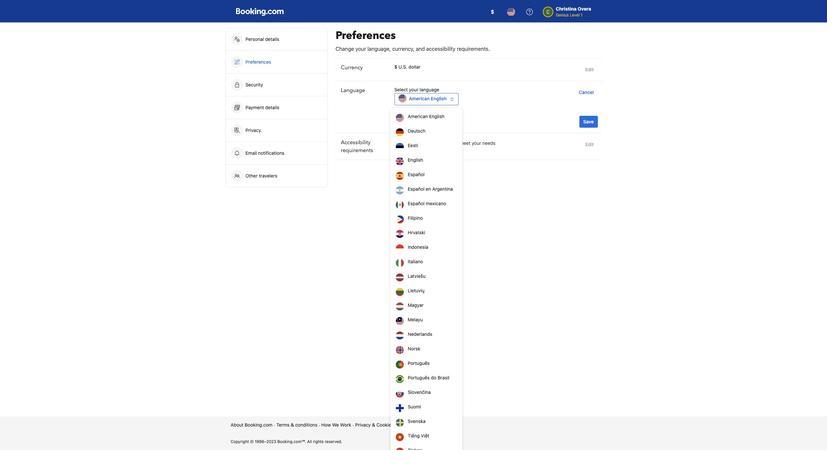 Task type: vqa. For each thing, say whether or not it's contained in the screenshot.
left "you"
no



Task type: describe. For each thing, give the bounding box(es) containing it.
việt
[[421, 433, 429, 439]]

indonesia button
[[391, 240, 462, 255]]

center
[[430, 422, 444, 428]]

select your language
[[394, 87, 439, 92]]

edit button for accessibility requirements
[[583, 139, 597, 151]]

español for español mexicano
[[408, 201, 425, 206]]

do
[[431, 375, 436, 381]]

copyright
[[231, 440, 249, 444]]

english button
[[391, 153, 462, 167]]

english for american english button
[[429, 114, 445, 119]]

american english for american english dropdown button
[[409, 96, 447, 101]]

payment details
[[246, 105, 281, 110]]

lietuvių
[[408, 288, 425, 294]]

español button
[[391, 167, 462, 182]]

help
[[419, 422, 428, 428]]

nederlands
[[408, 332, 432, 337]]

change
[[336, 46, 354, 52]]

suomi button
[[391, 400, 462, 414]]

preferences link
[[226, 51, 327, 73]]

reserved.
[[325, 440, 342, 444]]

properties
[[415, 140, 437, 146]]

accessibility requirements
[[341, 139, 373, 154]]

$ button
[[485, 4, 500, 20]]

português do brasil
[[408, 375, 449, 381]]

accessibility
[[341, 139, 371, 146]]

how we work
[[321, 422, 351, 428]]

save
[[583, 119, 594, 124]]

português do brasil button
[[391, 371, 462, 385]]

slovenčina button
[[391, 385, 462, 400]]

notifications
[[258, 150, 284, 156]]

eesti button
[[391, 138, 462, 153]]

filter
[[394, 140, 405, 146]]

american english for american english button
[[408, 114, 445, 119]]

edit for currency
[[585, 67, 594, 72]]

preferences for preferences
[[246, 59, 271, 65]]

svenska button
[[391, 414, 462, 429]]

preferences change your language, currency, and accessibility requirements.
[[336, 28, 490, 52]]

slovenčina
[[408, 390, 431, 395]]

english inside "english" button
[[408, 157, 423, 163]]

american for american english button
[[408, 114, 428, 119]]

other travelers link
[[226, 165, 327, 187]]

mexicano
[[426, 201, 446, 206]]

nederlands button
[[391, 327, 462, 342]]

other travelers
[[246, 173, 277, 179]]

suomi
[[408, 404, 421, 410]]

email
[[246, 150, 257, 156]]

requirements
[[341, 147, 373, 154]]

security
[[246, 82, 263, 88]]

1996–2023
[[255, 440, 276, 444]]

latviešu
[[408, 273, 426, 279]]

personal details
[[246, 36, 279, 42]]

& for privacy
[[372, 422, 375, 428]]

american english button
[[394, 93, 459, 105]]

español for español en argentina
[[408, 186, 425, 192]]

details for personal details
[[265, 36, 279, 42]]

that
[[438, 140, 446, 146]]

argentina
[[432, 186, 453, 192]]

dollar
[[409, 64, 421, 70]]

language
[[341, 87, 365, 94]]

booking.com™.
[[277, 440, 306, 444]]

& for terms
[[291, 422, 294, 428]]

language
[[420, 87, 439, 92]]

italiano
[[408, 259, 423, 265]]

español mexicano button
[[391, 196, 462, 211]]

magyar button
[[391, 298, 462, 313]]

conditions
[[295, 422, 317, 428]]

how we work link
[[321, 422, 351, 429]]

privacy link
[[226, 119, 327, 142]]

other
[[246, 173, 258, 179]]

u.s.
[[399, 64, 407, 70]]

work
[[340, 422, 351, 428]]

indonesia
[[408, 244, 428, 250]]

we
[[332, 422, 339, 428]]

cookie
[[377, 422, 391, 428]]

svenska
[[408, 419, 426, 424]]

select
[[394, 87, 408, 92]]

christina
[[556, 6, 577, 12]]

payment
[[246, 105, 264, 110]]

en
[[426, 186, 431, 192]]

and
[[416, 46, 425, 52]]

security link
[[226, 74, 327, 96]]

1 vertical spatial your
[[409, 87, 419, 92]]

about booking.com
[[231, 422, 272, 428]]

help center
[[419, 422, 444, 428]]

overa
[[578, 6, 591, 12]]

cancel button
[[576, 87, 597, 98]]

norsk
[[408, 346, 420, 352]]



Task type: locate. For each thing, give the bounding box(es) containing it.
currency,
[[392, 46, 415, 52]]

0 vertical spatial privacy
[[246, 127, 261, 133]]

português for português do brasil
[[408, 375, 430, 381]]

español inside 'button'
[[408, 186, 425, 192]]

1 horizontal spatial your
[[409, 87, 419, 92]]

american inside dropdown button
[[409, 96, 430, 101]]

payment details link
[[226, 96, 327, 119]]

1 horizontal spatial preferences
[[336, 28, 396, 43]]

português for português
[[408, 361, 430, 366]]

0 horizontal spatial privacy
[[246, 127, 261, 133]]

1 vertical spatial american
[[408, 114, 428, 119]]

0 horizontal spatial &
[[291, 422, 294, 428]]

eesti
[[408, 143, 418, 148]]

1 vertical spatial edit button
[[583, 139, 597, 151]]

& inside terms & conditions link
[[291, 422, 294, 428]]

0 horizontal spatial preferences
[[246, 59, 271, 65]]

personal
[[246, 36, 264, 42]]

preferences inside preferences change your language, currency, and accessibility requirements.
[[336, 28, 396, 43]]

details
[[265, 36, 279, 42], [265, 105, 279, 110]]

1 vertical spatial details
[[265, 105, 279, 110]]

3 español from the top
[[408, 201, 425, 206]]

español en argentina
[[408, 186, 453, 192]]

travelers
[[259, 173, 277, 179]]

language,
[[368, 46, 391, 52]]

& inside privacy & cookie statement link
[[372, 422, 375, 428]]

tiếng
[[408, 433, 420, 439]]

american for american english dropdown button
[[409, 96, 430, 101]]

privacy for privacy & cookie statement
[[355, 422, 371, 428]]

0 vertical spatial edit button
[[583, 64, 597, 76]]

details right payment
[[265, 105, 279, 110]]

melayu
[[408, 317, 423, 323]]

norsk button
[[391, 342, 462, 356]]

português inside 'button'
[[408, 361, 430, 366]]

your right select at the top
[[409, 87, 419, 92]]

terms
[[276, 422, 290, 428]]

2 horizontal spatial your
[[472, 140, 481, 146]]

filipino
[[408, 215, 423, 221]]

american inside button
[[408, 114, 428, 119]]

american
[[409, 96, 430, 101], [408, 114, 428, 119]]

preferences for preferences change your language, currency, and accessibility requirements.
[[336, 28, 396, 43]]

português inside button
[[408, 375, 430, 381]]

privacy right work
[[355, 422, 371, 428]]

1 vertical spatial privacy
[[355, 422, 371, 428]]

edit button up the cancel
[[583, 64, 597, 76]]

magyar
[[408, 302, 424, 308]]

your right meet
[[472, 140, 481, 146]]

your inside preferences change your language, currency, and accessibility requirements.
[[356, 46, 366, 52]]

american english up deutsch button
[[408, 114, 445, 119]]

edit
[[585, 67, 594, 72], [585, 142, 594, 147]]

email notifications
[[246, 150, 284, 156]]

privacy & cookie statement
[[355, 422, 415, 428]]

italiano button
[[391, 255, 462, 269]]

english down language
[[431, 96, 447, 101]]

details right "personal"
[[265, 36, 279, 42]]

2 español from the top
[[408, 186, 425, 192]]

email notifications link
[[226, 142, 327, 164]]

american english button
[[391, 109, 462, 124]]

your
[[356, 46, 366, 52], [409, 87, 419, 92], [472, 140, 481, 146]]

english inside american english button
[[429, 114, 445, 119]]

2 edit from the top
[[585, 142, 594, 147]]

all
[[307, 440, 312, 444]]

& left 'cookie' on the left
[[372, 422, 375, 428]]

2 vertical spatial your
[[472, 140, 481, 146]]

2 português from the top
[[408, 375, 430, 381]]

español en argentina button
[[391, 182, 462, 196]]

edit up the cancel
[[585, 67, 594, 72]]

©
[[250, 440, 254, 444]]

terms & conditions link
[[276, 422, 317, 429]]

personal details link
[[226, 28, 327, 51]]

$ for $ u.s. dollar
[[394, 64, 397, 70]]

privacy down payment
[[246, 127, 261, 133]]

american english down language
[[409, 96, 447, 101]]

latviešu button
[[391, 269, 462, 284]]

rights
[[313, 440, 324, 444]]

0 vertical spatial english
[[431, 96, 447, 101]]

needs
[[482, 140, 495, 146]]

1
[[581, 13, 583, 18]]

1 horizontal spatial privacy
[[355, 422, 371, 428]]

1 vertical spatial american english
[[408, 114, 445, 119]]

lietuvių button
[[391, 284, 462, 298]]

english down eesti
[[408, 157, 423, 163]]

0 vertical spatial details
[[265, 36, 279, 42]]

booking.com
[[245, 422, 272, 428]]

0 vertical spatial $
[[491, 9, 494, 15]]

cancel
[[579, 89, 594, 95]]

currency
[[341, 64, 363, 71]]

tiếng việt button
[[391, 429, 462, 443]]

1 vertical spatial español
[[408, 186, 425, 192]]

english up deutsch button
[[429, 114, 445, 119]]

details for payment details
[[265, 105, 279, 110]]

2 details from the top
[[265, 105, 279, 110]]

christina overa genius level 1
[[556, 6, 591, 18]]

filipino button
[[391, 211, 462, 226]]

$ for $
[[491, 9, 494, 15]]

0 vertical spatial português
[[408, 361, 430, 366]]

about
[[231, 422, 243, 428]]

melayu button
[[391, 313, 462, 327]]

level
[[570, 13, 580, 18]]

português down the norsk
[[408, 361, 430, 366]]

privacy & cookie statement link
[[355, 422, 415, 429]]

american english inside button
[[408, 114, 445, 119]]

american up the deutsch
[[408, 114, 428, 119]]

filter out properties that don't meet your needs
[[394, 140, 495, 146]]

español up "filipino"
[[408, 201, 425, 206]]

português button
[[391, 356, 462, 371]]

español mexicano
[[408, 201, 446, 206]]

out
[[406, 140, 413, 146]]

español for español
[[408, 172, 425, 177]]

& right terms
[[291, 422, 294, 428]]

preferences down "personal"
[[246, 59, 271, 65]]

edit button for currency
[[583, 64, 597, 76]]

1 horizontal spatial &
[[372, 422, 375, 428]]

1 horizontal spatial $
[[491, 9, 494, 15]]

meet
[[460, 140, 471, 146]]

0 vertical spatial your
[[356, 46, 366, 52]]

1 vertical spatial $
[[394, 64, 397, 70]]

english inside american english dropdown button
[[431, 96, 447, 101]]

2 & from the left
[[372, 422, 375, 428]]

deutsch button
[[391, 124, 462, 138]]

2 vertical spatial english
[[408, 157, 423, 163]]

save button
[[579, 116, 598, 128]]

español
[[408, 172, 425, 177], [408, 186, 425, 192], [408, 201, 425, 206]]

statement
[[393, 422, 415, 428]]

0 horizontal spatial $
[[394, 64, 397, 70]]

1 português from the top
[[408, 361, 430, 366]]

1 vertical spatial edit
[[585, 142, 594, 147]]

american down select your language
[[409, 96, 430, 101]]

edit button down save button
[[583, 139, 597, 151]]

privacy for privacy
[[246, 127, 261, 133]]

0 vertical spatial edit
[[585, 67, 594, 72]]

1 vertical spatial preferences
[[246, 59, 271, 65]]

1 vertical spatial português
[[408, 375, 430, 381]]

português up slovenčina
[[408, 375, 430, 381]]

$ inside "$" button
[[491, 9, 494, 15]]

edit down save button
[[585, 142, 594, 147]]

english for american english dropdown button
[[431, 96, 447, 101]]

accessibility
[[426, 46, 456, 52]]

0 vertical spatial american
[[409, 96, 430, 101]]

español down "english" button
[[408, 172, 425, 177]]

preferences up language,
[[336, 28, 396, 43]]

terms & conditions
[[276, 422, 317, 428]]

2 edit button from the top
[[583, 139, 597, 151]]

american english inside dropdown button
[[409, 96, 447, 101]]

0 vertical spatial español
[[408, 172, 425, 177]]

español left "en" at the right top of page
[[408, 186, 425, 192]]

$
[[491, 9, 494, 15], [394, 64, 397, 70]]

0 horizontal spatial your
[[356, 46, 366, 52]]

copyright © 1996–2023 booking.com™. all rights reserved.
[[231, 440, 342, 444]]

1 details from the top
[[265, 36, 279, 42]]

0 vertical spatial american english
[[409, 96, 447, 101]]

1 español from the top
[[408, 172, 425, 177]]

0 vertical spatial preferences
[[336, 28, 396, 43]]

1 vertical spatial english
[[429, 114, 445, 119]]

hrvatski button
[[391, 226, 462, 240]]

2 vertical spatial español
[[408, 201, 425, 206]]

how
[[321, 422, 331, 428]]

about booking.com link
[[231, 422, 272, 429]]

your right change
[[356, 46, 366, 52]]

1 edit button from the top
[[583, 64, 597, 76]]

1 edit from the top
[[585, 67, 594, 72]]

1 & from the left
[[291, 422, 294, 428]]

don't
[[447, 140, 459, 146]]

edit for accessibility requirements
[[585, 142, 594, 147]]

help center link
[[419, 422, 444, 429]]



